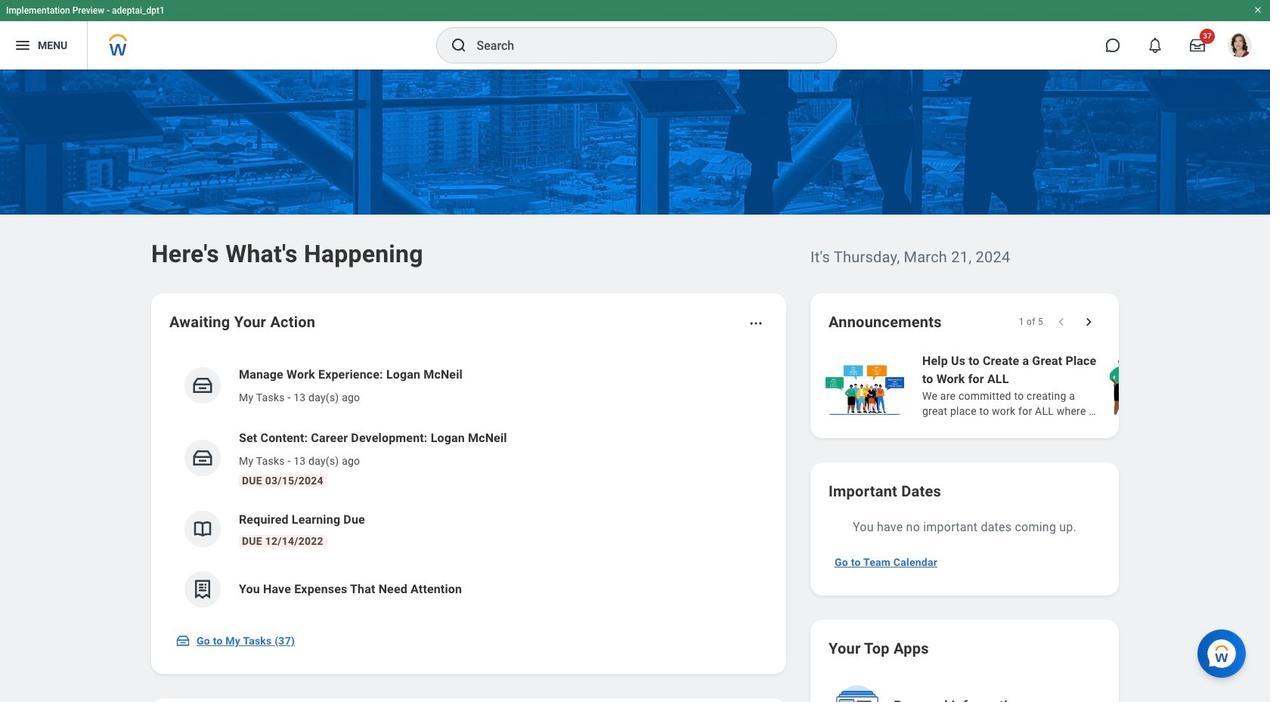 Task type: describe. For each thing, give the bounding box(es) containing it.
chevron left small image
[[1054, 315, 1069, 330]]

search image
[[449, 36, 468, 54]]

0 vertical spatial inbox image
[[191, 374, 214, 397]]

0 horizontal spatial list
[[169, 354, 768, 620]]

justify image
[[14, 36, 32, 54]]

dashboard expenses image
[[191, 578, 214, 601]]

inbox large image
[[1190, 38, 1205, 53]]

2 vertical spatial inbox image
[[175, 634, 191, 649]]

1 horizontal spatial list
[[823, 351, 1270, 420]]

book open image
[[191, 518, 214, 541]]

related actions image
[[748, 316, 764, 331]]



Task type: locate. For each thing, give the bounding box(es) containing it.
status
[[1019, 316, 1043, 328]]

notifications large image
[[1148, 38, 1163, 53]]

chevron right small image
[[1081, 315, 1096, 330]]

1 vertical spatial inbox image
[[191, 447, 214, 470]]

list
[[823, 351, 1270, 420], [169, 354, 768, 620]]

profile logan mcneil image
[[1228, 33, 1252, 61]]

main content
[[0, 70, 1270, 702]]

inbox image
[[191, 374, 214, 397], [191, 447, 214, 470], [175, 634, 191, 649]]

close environment banner image
[[1254, 5, 1263, 14]]

Search Workday  search field
[[477, 29, 805, 62]]

banner
[[0, 0, 1270, 70]]



Task type: vqa. For each thing, say whether or not it's contained in the screenshot.
topmost inbox icon
yes



